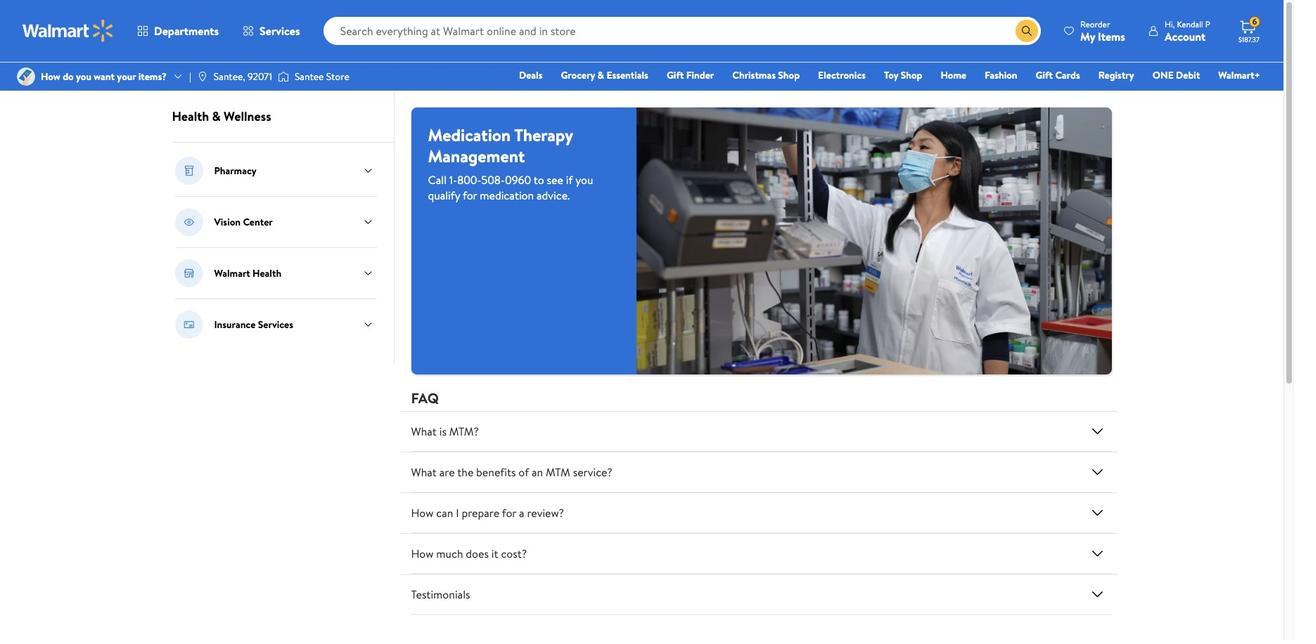 Task type: locate. For each thing, give the bounding box(es) containing it.
registry
[[1099, 68, 1134, 82]]

what for what is mtm?
[[411, 424, 437, 440]]

medication therapy management call 1-800-508-0960 to see if you qualify for medication advice.
[[428, 123, 593, 203]]

0 vertical spatial health
[[172, 108, 209, 125]]

much
[[436, 547, 463, 562]]

1 horizontal spatial you
[[576, 172, 593, 188]]

medication
[[480, 188, 534, 203]]

6
[[1252, 16, 1257, 28]]

testimonials image
[[1089, 587, 1106, 604]]

faq
[[411, 389, 439, 408]]

how left can
[[411, 506, 434, 521]]

fashion
[[985, 68, 1018, 82]]

0 vertical spatial services
[[260, 23, 300, 39]]

2 vertical spatial how
[[411, 547, 434, 562]]

wellness
[[224, 108, 271, 125]]

for left a
[[502, 506, 516, 521]]

how can i prepare for a review?
[[411, 506, 564, 521]]

if
[[566, 172, 573, 188]]

 image left do
[[17, 68, 35, 86]]

0 vertical spatial how
[[41, 70, 60, 84]]

$187.37
[[1239, 34, 1260, 44]]

you right do
[[76, 70, 91, 84]]

call
[[428, 172, 447, 188]]

kendall
[[1177, 18, 1204, 30]]

it
[[492, 547, 498, 562]]

2 shop from the left
[[901, 68, 922, 82]]

for inside the medication therapy management call 1-800-508-0960 to see if you qualify for medication advice.
[[463, 188, 477, 203]]

how for how much does it cost?
[[411, 547, 434, 562]]

1 horizontal spatial &
[[598, 68, 604, 82]]

christmas
[[732, 68, 776, 82]]

1 horizontal spatial gift
[[1036, 68, 1053, 82]]

your
[[117, 70, 136, 84]]

0 vertical spatial for
[[463, 188, 477, 203]]

santee,
[[214, 70, 245, 84]]

1 horizontal spatial  image
[[197, 71, 208, 82]]

departments
[[154, 23, 219, 39]]

& for health
[[212, 108, 221, 125]]

how left much
[[411, 547, 434, 562]]

santee, 92071
[[214, 70, 272, 84]]

1 vertical spatial &
[[212, 108, 221, 125]]

electronics
[[818, 68, 866, 82]]

0 vertical spatial you
[[76, 70, 91, 84]]

& left wellness
[[212, 108, 221, 125]]

for
[[463, 188, 477, 203], [502, 506, 516, 521]]

1 shop from the left
[[778, 68, 800, 82]]

0 vertical spatial what
[[411, 424, 437, 440]]

christmas shop link
[[726, 68, 806, 83]]

1 gift from the left
[[667, 68, 684, 82]]

0 horizontal spatial  image
[[17, 68, 35, 86]]

1 vertical spatial for
[[502, 506, 516, 521]]

0 horizontal spatial shop
[[778, 68, 800, 82]]

departments button
[[125, 14, 231, 48]]

store
[[326, 70, 349, 84]]

shop right the christmas
[[778, 68, 800, 82]]

 image right |
[[197, 71, 208, 82]]

electronics link
[[812, 68, 872, 83]]

gift left cards
[[1036, 68, 1053, 82]]

1 vertical spatial how
[[411, 506, 434, 521]]

health down |
[[172, 108, 209, 125]]

does
[[466, 547, 489, 562]]

1 vertical spatial what
[[411, 465, 437, 481]]

&
[[598, 68, 604, 82], [212, 108, 221, 125]]

grocery & essentials
[[561, 68, 648, 82]]

items
[[1098, 28, 1125, 44]]

2 what from the top
[[411, 465, 437, 481]]

santee
[[295, 70, 324, 84]]

what left is
[[411, 424, 437, 440]]

 image right 92071
[[278, 70, 289, 84]]

gift finder link
[[660, 68, 720, 83]]

shop right toy
[[901, 68, 922, 82]]

you
[[76, 70, 91, 84], [576, 172, 593, 188]]

deals
[[519, 68, 543, 82]]

1 what from the top
[[411, 424, 437, 440]]

0 horizontal spatial &
[[212, 108, 221, 125]]

deals link
[[513, 68, 549, 83]]

1 horizontal spatial shop
[[901, 68, 922, 82]]

2 horizontal spatial  image
[[278, 70, 289, 84]]

is
[[439, 424, 447, 440]]

how much does it cost? image
[[1089, 546, 1106, 563]]

shop
[[778, 68, 800, 82], [901, 68, 922, 82]]

review?
[[527, 506, 564, 521]]

1-
[[449, 172, 457, 188]]

services up 92071
[[260, 23, 300, 39]]

what
[[411, 424, 437, 440], [411, 465, 437, 481]]

2 gift from the left
[[1036, 68, 1053, 82]]

reorder my items
[[1080, 18, 1125, 44]]

how left do
[[41, 70, 60, 84]]

insurance
[[214, 318, 256, 332]]

& for grocery
[[598, 68, 604, 82]]

search icon image
[[1021, 25, 1033, 37]]

how for how do you want your items?
[[41, 70, 60, 84]]

walmart
[[214, 267, 250, 281]]

walmart+ link
[[1212, 68, 1267, 83]]

1 horizontal spatial for
[[502, 506, 516, 521]]

how for how can i prepare for a review?
[[411, 506, 434, 521]]

vision
[[214, 215, 241, 229]]

health right "walmart"
[[253, 267, 281, 281]]

800-
[[457, 172, 481, 188]]

 image
[[17, 68, 35, 86], [278, 70, 289, 84], [197, 71, 208, 82]]

gift for gift cards
[[1036, 68, 1053, 82]]

1 horizontal spatial health
[[253, 267, 281, 281]]

health
[[172, 108, 209, 125], [253, 267, 281, 281]]

an
[[532, 465, 543, 481]]

how
[[41, 70, 60, 84], [411, 506, 434, 521], [411, 547, 434, 562]]

the
[[457, 465, 474, 481]]

services
[[260, 23, 300, 39], [258, 318, 293, 332]]

0 vertical spatial &
[[598, 68, 604, 82]]

0 horizontal spatial for
[[463, 188, 477, 203]]

you right if
[[576, 172, 593, 188]]

& right grocery
[[598, 68, 604, 82]]

services right insurance
[[258, 318, 293, 332]]

0 horizontal spatial gift
[[667, 68, 684, 82]]

0 horizontal spatial health
[[172, 108, 209, 125]]

medication
[[428, 123, 511, 147]]

0960
[[505, 172, 531, 188]]

cards
[[1055, 68, 1080, 82]]

are
[[439, 465, 455, 481]]

508-
[[481, 172, 505, 188]]

for right '1-'
[[463, 188, 477, 203]]

want
[[94, 70, 115, 84]]

gift left finder
[[667, 68, 684, 82]]

what left "are"
[[411, 465, 437, 481]]

1 vertical spatial you
[[576, 172, 593, 188]]



Task type: describe. For each thing, give the bounding box(es) containing it.
walmart health
[[214, 267, 281, 281]]

see
[[547, 172, 563, 188]]

home
[[941, 68, 967, 82]]

toy shop link
[[878, 68, 929, 83]]

registry link
[[1092, 68, 1141, 83]]

walmart image
[[23, 20, 114, 42]]

gift for gift finder
[[667, 68, 684, 82]]

qualify
[[428, 188, 460, 203]]

walmart+
[[1219, 68, 1260, 82]]

Walmart Site-Wide search field
[[323, 17, 1041, 45]]

how do you want your items?
[[41, 70, 167, 84]]

gift finder
[[667, 68, 714, 82]]

i
[[456, 506, 459, 521]]

do
[[63, 70, 74, 84]]

shop for toy shop
[[901, 68, 922, 82]]

1 vertical spatial services
[[258, 318, 293, 332]]

92071
[[248, 70, 272, 84]]

benefits
[[476, 465, 516, 481]]

mtm
[[546, 465, 570, 481]]

gift cards
[[1036, 68, 1080, 82]]

mtm?
[[449, 424, 479, 440]]

items?
[[138, 70, 167, 84]]

what are the benefits of an mtm service?
[[411, 465, 612, 481]]

what is mtm? image
[[1089, 424, 1106, 441]]

grocery
[[561, 68, 595, 82]]

vision center image
[[175, 208, 203, 236]]

testimonials
[[411, 588, 470, 603]]

center
[[243, 215, 273, 229]]

service?
[[573, 465, 612, 481]]

one debit link
[[1146, 68, 1207, 83]]

my
[[1080, 28, 1095, 44]]

|
[[189, 70, 191, 84]]

grocery & essentials link
[[555, 68, 655, 83]]

walmart insurance services image
[[175, 311, 203, 339]]

vision center
[[214, 215, 273, 229]]

how much does it cost?
[[411, 547, 527, 562]]

finder
[[686, 68, 714, 82]]

 image for santee, 92071
[[197, 71, 208, 82]]

advice.
[[537, 188, 570, 203]]

 image for how do you want your items?
[[17, 68, 35, 86]]

what for what are the benefits of an mtm service?
[[411, 465, 437, 481]]

debit
[[1176, 68, 1200, 82]]

pharmacy
[[214, 164, 257, 178]]

insurance services
[[214, 318, 293, 332]]

health & wellness
[[172, 108, 271, 125]]

one debit
[[1153, 68, 1200, 82]]

home link
[[934, 68, 973, 83]]

reorder
[[1080, 18, 1110, 30]]

services inside dropdown button
[[260, 23, 300, 39]]

hi, kendall p account
[[1165, 18, 1211, 44]]

services button
[[231, 14, 312, 48]]

walmart health image
[[175, 260, 203, 288]]

toy shop
[[884, 68, 922, 82]]

fashion link
[[979, 68, 1024, 83]]

gift cards link
[[1029, 68, 1087, 83]]

hi,
[[1165, 18, 1175, 30]]

how can i prepare for a review? image
[[1089, 505, 1106, 522]]

6 $187.37
[[1239, 16, 1260, 44]]

therapy
[[514, 123, 573, 147]]

of
[[519, 465, 529, 481]]

cost?
[[501, 547, 527, 562]]

Search search field
[[323, 17, 1041, 45]]

what are the benefits of an mtm service? image
[[1089, 464, 1106, 481]]

 image for santee store
[[278, 70, 289, 84]]

you inside the medication therapy management call 1-800-508-0960 to see if you qualify for medication advice.
[[576, 172, 593, 188]]

essentials
[[607, 68, 648, 82]]

one
[[1153, 68, 1174, 82]]

can
[[436, 506, 453, 521]]

santee store
[[295, 70, 349, 84]]

to
[[534, 172, 544, 188]]

1 vertical spatial health
[[253, 267, 281, 281]]

shop for christmas shop
[[778, 68, 800, 82]]

what is mtm?
[[411, 424, 479, 440]]

management
[[428, 144, 525, 168]]

p
[[1206, 18, 1211, 30]]

0 horizontal spatial you
[[76, 70, 91, 84]]

christmas shop
[[732, 68, 800, 82]]

pharmacy image
[[175, 157, 203, 185]]

prepare
[[462, 506, 499, 521]]

account
[[1165, 28, 1206, 44]]

toy
[[884, 68, 898, 82]]



Task type: vqa. For each thing, say whether or not it's contained in the screenshot.
text box
no



